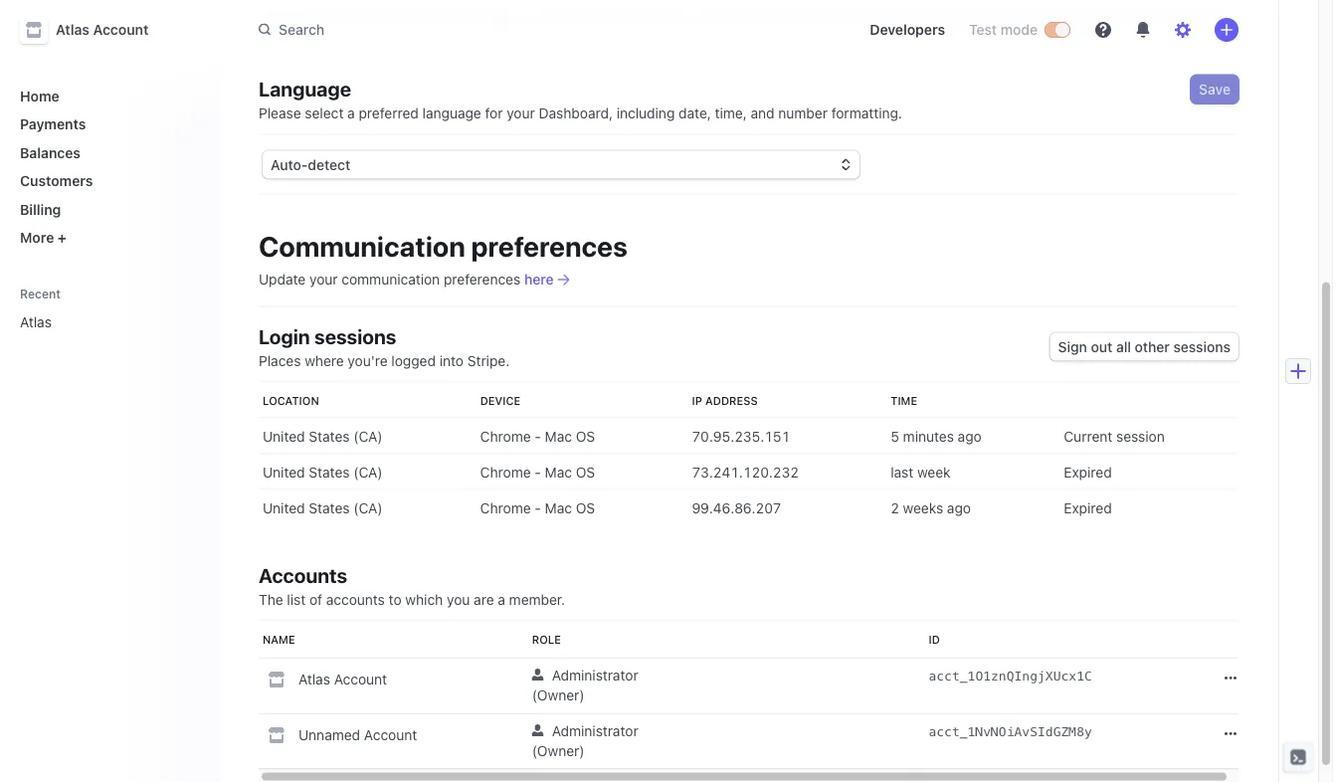 Task type: vqa. For each thing, say whether or not it's contained in the screenshot.
other
yes



Task type: describe. For each thing, give the bounding box(es) containing it.
customers
[[20, 173, 93, 189]]

please
[[259, 105, 301, 121]]

other
[[1135, 339, 1170, 355]]

states for 73.241.120.232
[[309, 464, 350, 481]]

0 horizontal spatial your
[[310, 272, 338, 288]]

sign
[[1059, 339, 1088, 355]]

0 vertical spatial to
[[772, 7, 785, 24]]

save
[[1200, 81, 1231, 98]]

0 vertical spatial id
[[879, 7, 892, 24]]

search
[[279, 21, 325, 38]]

sms,
[[360, 7, 394, 24]]

select
[[305, 105, 344, 121]]

account inside atlas account button
[[93, 21, 149, 38]]

1 or from the left
[[526, 7, 539, 24]]

help image
[[1096, 22, 1112, 38]]

a inside accounts the list of accounts to which you are a member.
[[498, 592, 506, 608]]

chrome        -        mac os for 99.46.86.207
[[480, 500, 595, 517]]

another
[[1121, 7, 1171, 24]]

2 horizontal spatial you
[[1012, 7, 1035, 24]]

your inside "language please select a preferred language for your dashboard, including date, time, and number formatting."
[[507, 105, 535, 121]]

(ca) for 70.95.235.151
[[354, 428, 383, 445]]

here link
[[525, 270, 570, 290]]

1 enable from the left
[[313, 7, 356, 24]]

developers link
[[862, 14, 954, 46]]

date,
[[679, 105, 712, 121]]

Search text field
[[247, 12, 808, 48]]

current
[[1064, 428, 1113, 445]]

security
[[606, 7, 658, 24]]

session
[[1117, 428, 1165, 445]]

ago for 2 weeks ago
[[947, 500, 971, 517]]

address
[[706, 395, 758, 408]]

you
[[259, 7, 283, 24]]

accounts the list of accounts to which you are a member.
[[259, 564, 566, 608]]

atlas inside "recent navigation links" element
[[20, 314, 52, 330]]

payments
[[20, 116, 86, 132]]

communication
[[259, 230, 466, 263]]

chrome        -        mac os for 73.241.120.232
[[480, 464, 595, 481]]

ip
[[692, 395, 703, 408]]

- for 73.241.120.232
[[535, 464, 541, 481]]

all
[[1117, 339, 1132, 355]]

united for 70.95.235.151
[[263, 428, 305, 445]]

update
[[259, 272, 306, 288]]

detect
[[308, 157, 351, 173]]

2
[[891, 500, 900, 517]]

mac for 99.46.86.207
[[545, 500, 572, 517]]

keys.
[[662, 7, 695, 24]]

if
[[698, 7, 707, 24]]

3 enable from the left
[[1074, 7, 1117, 24]]

language
[[259, 78, 351, 101]]

you're
[[348, 353, 388, 369]]

os for 73.241.120.232
[[576, 464, 595, 481]]

must
[[1039, 7, 1071, 24]]

hardware
[[543, 7, 603, 24]]

Search search field
[[247, 12, 808, 48]]

+
[[58, 229, 67, 246]]

unnamed
[[299, 727, 360, 744]]

svg image
[[1225, 672, 1237, 684]]

2 enable from the left
[[789, 7, 832, 24]]

last week
[[891, 464, 951, 481]]

united states (ca) for 73.241.120.232
[[263, 464, 383, 481]]

accounts
[[326, 592, 385, 608]]

(owner) for atlas account
[[532, 687, 585, 704]]

atlas inside button
[[56, 21, 90, 38]]

windows
[[913, 7, 971, 24]]

device
[[480, 395, 521, 408]]

developers
[[870, 21, 946, 38]]

mode
[[1001, 21, 1038, 38]]

hello
[[975, 7, 1008, 24]]

and
[[751, 105, 775, 121]]

atlas account inside button
[[56, 21, 149, 38]]

want
[[738, 7, 769, 24]]

united for 73.241.120.232
[[263, 464, 305, 481]]

sign out all other sessions button
[[1051, 333, 1239, 361]]

sessions inside login sessions places where you're logged into stripe.
[[315, 325, 397, 349]]

formatting.
[[832, 105, 903, 121]]

atlas link
[[12, 306, 175, 338]]

svg image
[[1225, 728, 1237, 740]]

administrator for unnamed account
[[552, 723, 639, 740]]

test mode
[[969, 21, 1038, 38]]

login
[[259, 325, 310, 349]]

communication preferences
[[259, 230, 628, 263]]

expired for 2 weeks ago
[[1064, 500, 1112, 517]]

are
[[474, 592, 494, 608]]

here
[[525, 272, 554, 288]]

sessions inside button
[[1174, 339, 1231, 355]]

customers link
[[12, 165, 203, 197]]

settings image
[[1175, 22, 1191, 38]]

recent navigation links element
[[0, 286, 219, 338]]

name
[[263, 634, 295, 646]]

account for acct_1nvnoiavsidgzm8y
[[364, 727, 417, 744]]

united states (ca) for 99.46.86.207
[[263, 500, 383, 517]]

preferred
[[359, 105, 419, 121]]

2 weeks ago
[[891, 500, 971, 517]]

to inside accounts the list of accounts to which you are a member.
[[389, 592, 402, 608]]

os for 70.95.235.151
[[576, 428, 595, 445]]

authenticator
[[397, 7, 483, 24]]

including
[[617, 105, 675, 121]]

billing
[[20, 201, 61, 217]]

unnamed account
[[299, 727, 417, 744]]



Task type: locate. For each thing, give the bounding box(es) containing it.
1 horizontal spatial enable
[[789, 7, 832, 24]]

0 vertical spatial atlas account
[[56, 21, 149, 38]]

0 horizontal spatial or
[[526, 7, 539, 24]]

number
[[779, 105, 828, 121]]

1 vertical spatial atlas
[[20, 314, 52, 330]]

0 vertical spatial your
[[507, 105, 535, 121]]

2 mac from the top
[[545, 464, 572, 481]]

test
[[969, 21, 997, 38]]

1 united states (ca) from the top
[[263, 428, 383, 445]]

0 vertical spatial united
[[263, 428, 305, 445]]

2 vertical spatial atlas
[[299, 671, 330, 688]]

0 vertical spatial expired
[[1064, 464, 1112, 481]]

a inside "language please select a preferred language for your dashboard, including date, time, and number formatting."
[[348, 105, 355, 121]]

2 os from the top
[[576, 464, 595, 481]]

into
[[440, 353, 464, 369]]

member.
[[509, 592, 566, 608]]

2 states from the top
[[309, 464, 350, 481]]

where
[[305, 353, 344, 369]]

communication
[[342, 272, 440, 288]]

2 united from the top
[[263, 464, 305, 481]]

1 vertical spatial os
[[576, 464, 595, 481]]

2 vertical spatial mac
[[545, 500, 572, 517]]

stripe.
[[468, 353, 510, 369]]

1 vertical spatial to
[[389, 592, 402, 608]]

0 vertical spatial administrator
[[552, 667, 639, 684]]

1 os from the top
[[576, 428, 595, 445]]

united states (ca)
[[263, 428, 383, 445], [263, 464, 383, 481], [263, 500, 383, 517]]

-
[[535, 428, 541, 445], [535, 464, 541, 481], [535, 500, 541, 517]]

2 chrome        -        mac os from the top
[[480, 464, 595, 481]]

1 vertical spatial mac
[[545, 464, 572, 481]]

2 expired from the top
[[1064, 500, 1112, 517]]

atlas account up unnamed
[[299, 671, 387, 688]]

the
[[259, 592, 283, 608]]

account right unnamed
[[364, 727, 417, 744]]

auto-detect
[[271, 157, 351, 173]]

states
[[309, 428, 350, 445], [309, 464, 350, 481], [309, 500, 350, 517]]

1 vertical spatial (ca)
[[354, 464, 383, 481]]

preferences
[[471, 230, 628, 263], [444, 272, 521, 288]]

ago right minutes
[[958, 428, 982, 445]]

chrome for 73.241.120.232
[[480, 464, 531, 481]]

to right want
[[772, 7, 785, 24]]

to left which
[[389, 592, 402, 608]]

atlas account button
[[20, 16, 169, 44]]

1 horizontal spatial a
[[498, 592, 506, 608]]

3 states from the top
[[309, 500, 350, 517]]

a right "select"
[[348, 105, 355, 121]]

- for 70.95.235.151
[[535, 428, 541, 445]]

5 minutes ago
[[891, 428, 982, 445]]

1 horizontal spatial your
[[507, 105, 535, 121]]

2 vertical spatial account
[[364, 727, 417, 744]]

current session
[[1064, 428, 1165, 445]]

0 vertical spatial mac
[[545, 428, 572, 445]]

1 vertical spatial a
[[498, 592, 506, 608]]

0 horizontal spatial enable
[[313, 7, 356, 24]]

mac for 73.241.120.232
[[545, 464, 572, 481]]

administrator
[[552, 667, 639, 684], [552, 723, 639, 740]]

id up acct_1o1znqingjxucx1c
[[929, 634, 940, 646]]

0 vertical spatial a
[[348, 105, 355, 121]]

places
[[259, 353, 301, 369]]

step
[[1174, 7, 1202, 24]]

0 vertical spatial (owner)
[[532, 687, 585, 704]]

atlas up unnamed
[[299, 671, 330, 688]]

1 united from the top
[[263, 428, 305, 445]]

1 vertical spatial states
[[309, 464, 350, 481]]

recent
[[20, 287, 61, 301]]

(ca) for 73.241.120.232
[[354, 464, 383, 481]]

or
[[526, 7, 539, 24], [896, 7, 909, 24]]

sessions right other
[[1174, 339, 1231, 355]]

1 vertical spatial chrome
[[480, 464, 531, 481]]

1 administrator from the top
[[552, 667, 639, 684]]

1 horizontal spatial you
[[711, 7, 734, 24]]

last
[[891, 464, 914, 481]]

more
[[20, 229, 54, 246]]

1 vertical spatial account
[[334, 671, 387, 688]]

first.
[[1206, 7, 1235, 24]]

you left are
[[447, 592, 470, 608]]

(owner) for unnamed account
[[532, 743, 585, 759]]

0 vertical spatial chrome
[[480, 428, 531, 445]]

99.46.86.207
[[692, 500, 782, 517]]

your right the 'update'
[[310, 272, 338, 288]]

1 states from the top
[[309, 428, 350, 445]]

enable right can
[[313, 7, 356, 24]]

0 horizontal spatial sessions
[[315, 325, 397, 349]]

3 united states (ca) from the top
[[263, 500, 383, 517]]

1 chrome        -        mac os from the top
[[480, 428, 595, 445]]

ago right weeks
[[947, 500, 971, 517]]

administrator for atlas account
[[552, 667, 639, 684]]

expired for last week
[[1064, 464, 1112, 481]]

chrome        -        mac os for 70.95.235.151
[[480, 428, 595, 445]]

time
[[891, 395, 918, 408]]

you right the if at the top of the page
[[711, 7, 734, 24]]

0 vertical spatial (ca)
[[354, 428, 383, 445]]

home
[[20, 88, 59, 104]]

1 - from the top
[[535, 428, 541, 445]]

3 united from the top
[[263, 500, 305, 517]]

1 vertical spatial chrome        -        mac os
[[480, 464, 595, 481]]

0 horizontal spatial you
[[447, 592, 470, 608]]

language
[[423, 105, 482, 121]]

auto-
[[271, 157, 308, 173]]

mac
[[545, 428, 572, 445], [545, 464, 572, 481], [545, 500, 572, 517]]

your right for
[[507, 105, 535, 121]]

3 - from the top
[[535, 500, 541, 517]]

you inside accounts the list of accounts to which you are a member.
[[447, 592, 470, 608]]

chrome for 70.95.235.151
[[480, 428, 531, 445]]

os
[[576, 428, 595, 445], [576, 464, 595, 481], [576, 500, 595, 517]]

apps,
[[487, 7, 522, 24]]

0 vertical spatial united states (ca)
[[263, 428, 383, 445]]

2 - from the top
[[535, 464, 541, 481]]

for
[[485, 105, 503, 121]]

1 vertical spatial expired
[[1064, 500, 1112, 517]]

atlas up 'home'
[[56, 21, 90, 38]]

payments link
[[12, 108, 203, 140]]

2 chrome from the top
[[480, 464, 531, 481]]

1 vertical spatial ago
[[947, 500, 971, 517]]

time,
[[715, 105, 747, 121]]

logged
[[392, 353, 436, 369]]

1 vertical spatial administrator
[[552, 723, 639, 740]]

0 horizontal spatial to
[[389, 592, 402, 608]]

1 horizontal spatial atlas account
[[299, 671, 387, 688]]

2 vertical spatial -
[[535, 500, 541, 517]]

2 vertical spatial chrome
[[480, 500, 531, 517]]

73.241.120.232
[[692, 464, 799, 481]]

or left windows
[[896, 7, 909, 24]]

atlas account up home link
[[56, 21, 149, 38]]

or right apps, at the top left of page
[[526, 7, 539, 24]]

0 vertical spatial ago
[[958, 428, 982, 445]]

2 administrator from the top
[[552, 723, 639, 740]]

ago for 5 minutes ago
[[958, 428, 982, 445]]

enable right must on the right
[[1074, 7, 1117, 24]]

0 horizontal spatial atlas account
[[56, 21, 149, 38]]

3 chrome        -        mac os from the top
[[480, 500, 595, 517]]

- for 99.46.86.207
[[535, 500, 541, 517]]

2 (owner) from the top
[[532, 743, 585, 759]]

(owner)
[[532, 687, 585, 704], [532, 743, 585, 759]]

(ca)
[[354, 428, 383, 445], [354, 464, 383, 481], [354, 500, 383, 517]]

chrome
[[480, 428, 531, 445], [480, 464, 531, 481], [480, 500, 531, 517]]

id
[[879, 7, 892, 24], [929, 634, 940, 646]]

0 vertical spatial os
[[576, 428, 595, 445]]

update your communication preferences
[[259, 272, 525, 288]]

location
[[263, 395, 319, 408]]

1 vertical spatial atlas account
[[299, 671, 387, 688]]

3 mac from the top
[[545, 500, 572, 517]]

account up unnamed account
[[334, 671, 387, 688]]

language please select a preferred language for your dashboard, including date, time, and number formatting.
[[259, 78, 903, 121]]

2 vertical spatial states
[[309, 500, 350, 517]]

list
[[287, 592, 306, 608]]

3 (ca) from the top
[[354, 500, 383, 517]]

a
[[348, 105, 355, 121], [498, 592, 506, 608]]

preferences down 'communication preferences'
[[444, 272, 521, 288]]

1 horizontal spatial to
[[772, 7, 785, 24]]

2 or from the left
[[896, 7, 909, 24]]

3 os from the top
[[576, 500, 595, 517]]

0 vertical spatial states
[[309, 428, 350, 445]]

weeks
[[903, 500, 944, 517]]

out
[[1091, 339, 1113, 355]]

2 united states (ca) from the top
[[263, 464, 383, 481]]

account up home link
[[93, 21, 149, 38]]

1 mac from the top
[[545, 428, 572, 445]]

can
[[286, 7, 310, 24]]

you can enable sms, authenticator apps, or hardware security keys. if you want to enable touch id or windows hello you must enable another step first.
[[259, 7, 1235, 24]]

week
[[918, 464, 951, 481]]

2 vertical spatial united states (ca)
[[263, 500, 383, 517]]

2 vertical spatial chrome        -        mac os
[[480, 500, 595, 517]]

login sessions places where you're logged into stripe.
[[259, 325, 510, 369]]

states for 70.95.235.151
[[309, 428, 350, 445]]

core navigation links element
[[12, 80, 203, 254]]

chrome        -        mac os
[[480, 428, 595, 445], [480, 464, 595, 481], [480, 500, 595, 517]]

0 vertical spatial -
[[535, 428, 541, 445]]

sign out all other sessions
[[1059, 339, 1231, 355]]

you left must on the right
[[1012, 7, 1035, 24]]

2 horizontal spatial enable
[[1074, 7, 1117, 24]]

1 horizontal spatial or
[[896, 7, 909, 24]]

0 vertical spatial preferences
[[471, 230, 628, 263]]

united
[[263, 428, 305, 445], [263, 464, 305, 481], [263, 500, 305, 517]]

acct_1nvnoiavsidgzm8y
[[929, 724, 1093, 739]]

mac for 70.95.235.151
[[545, 428, 572, 445]]

chrome for 99.46.86.207
[[480, 500, 531, 517]]

states for 99.46.86.207
[[309, 500, 350, 517]]

which
[[406, 592, 443, 608]]

save button
[[1192, 76, 1239, 104]]

2 vertical spatial (ca)
[[354, 500, 383, 517]]

1 vertical spatial (owner)
[[532, 743, 585, 759]]

dashboard,
[[539, 105, 613, 121]]

1 vertical spatial -
[[535, 464, 541, 481]]

3 chrome from the top
[[480, 500, 531, 517]]

of
[[310, 592, 323, 608]]

1 horizontal spatial atlas
[[56, 21, 90, 38]]

preferences up here link
[[471, 230, 628, 263]]

1 vertical spatial id
[[929, 634, 940, 646]]

touch
[[836, 7, 875, 24]]

enable
[[313, 7, 356, 24], [789, 7, 832, 24], [1074, 7, 1117, 24]]

2 horizontal spatial atlas
[[299, 671, 330, 688]]

0 vertical spatial atlas
[[56, 21, 90, 38]]

os for 99.46.86.207
[[576, 500, 595, 517]]

0 vertical spatial account
[[93, 21, 149, 38]]

2 vertical spatial united
[[263, 500, 305, 517]]

balances
[[20, 144, 81, 161]]

minutes
[[903, 428, 954, 445]]

united states (ca) for 70.95.235.151
[[263, 428, 383, 445]]

0 horizontal spatial id
[[879, 7, 892, 24]]

atlas account
[[56, 21, 149, 38], [299, 671, 387, 688]]

balances link
[[12, 136, 203, 169]]

1 expired from the top
[[1064, 464, 1112, 481]]

1 vertical spatial united states (ca)
[[263, 464, 383, 481]]

1 vertical spatial united
[[263, 464, 305, 481]]

billing link
[[12, 193, 203, 225]]

enable left touch
[[789, 7, 832, 24]]

1 horizontal spatial sessions
[[1174, 339, 1231, 355]]

1 horizontal spatial id
[[929, 634, 940, 646]]

1 vertical spatial your
[[310, 272, 338, 288]]

1 (ca) from the top
[[354, 428, 383, 445]]

role
[[532, 634, 561, 646]]

home link
[[12, 80, 203, 112]]

a right are
[[498, 592, 506, 608]]

sessions up the you're
[[315, 325, 397, 349]]

1 chrome from the top
[[480, 428, 531, 445]]

(ca) for 99.46.86.207
[[354, 500, 383, 517]]

united for 99.46.86.207
[[263, 500, 305, 517]]

1 vertical spatial preferences
[[444, 272, 521, 288]]

0 horizontal spatial atlas
[[20, 314, 52, 330]]

1 (owner) from the top
[[532, 687, 585, 704]]

2 vertical spatial os
[[576, 500, 595, 517]]

70.95.235.151
[[692, 428, 791, 445]]

0 vertical spatial chrome        -        mac os
[[480, 428, 595, 445]]

2 (ca) from the top
[[354, 464, 383, 481]]

id right touch
[[879, 7, 892, 24]]

account for acct_1o1znqingjxucx1c
[[334, 671, 387, 688]]

0 horizontal spatial a
[[348, 105, 355, 121]]

atlas down recent
[[20, 314, 52, 330]]



